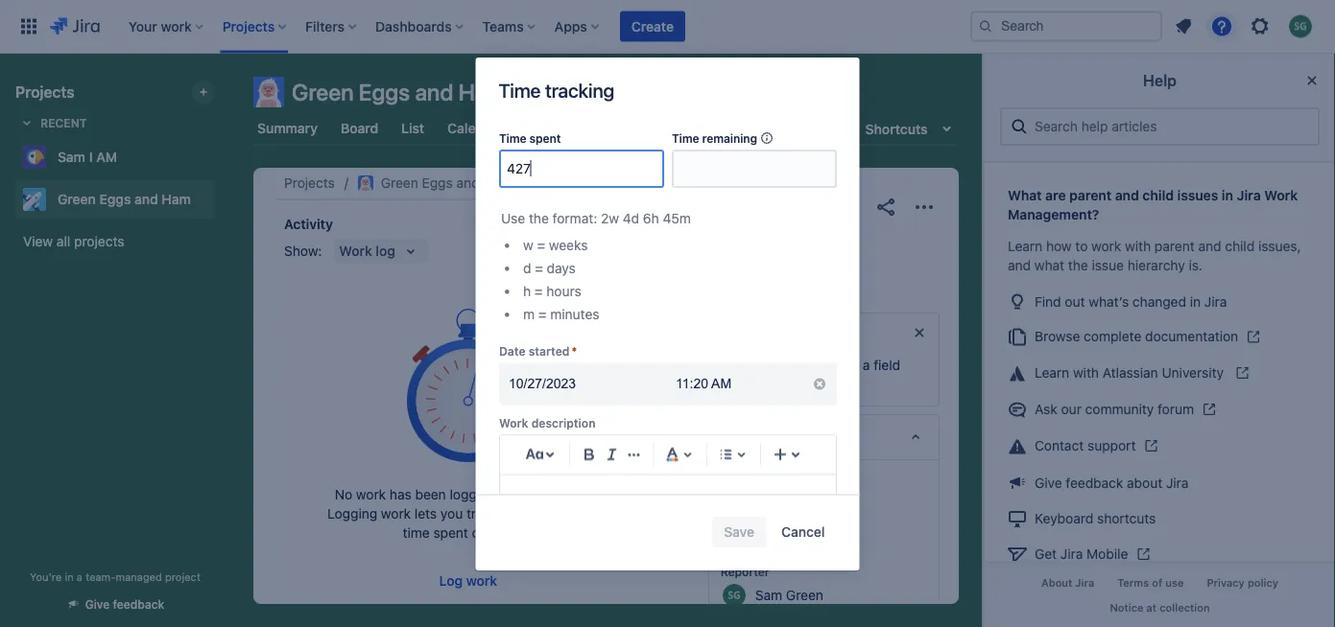 Task type: vqa. For each thing, say whether or not it's contained in the screenshot.
the leftmost Give
yes



Task type: locate. For each thing, give the bounding box(es) containing it.
pages link
[[664, 111, 710, 146]]

get
[[1035, 546, 1057, 562]]

work up logging
[[356, 487, 386, 503]]

projects up collapse recent projects 'image'
[[15, 83, 75, 101]]

0 vertical spatial feedback
[[1066, 475, 1124, 491]]

1 horizontal spatial am
[[711, 377, 731, 392]]

spent inside no work has been logged for this issue yet. logging work lets you track and report on the time spent on issues.
[[433, 526, 468, 542]]

format:
[[552, 211, 597, 227]]

summary
[[257, 120, 318, 136]]

jira right about in the bottom right of the page
[[1076, 578, 1095, 590]]

None field
[[501, 152, 662, 186], [674, 152, 835, 186], [501, 152, 662, 186], [674, 152, 835, 186]]

parent inside what are parent and child issues in jira work management?
[[1070, 188, 1112, 204]]

give
[[1035, 475, 1062, 491], [85, 599, 110, 612]]

0 horizontal spatial green
[[58, 192, 96, 207]]

0 horizontal spatial child
[[1143, 188, 1174, 204]]

the down how
[[1069, 258, 1089, 274]]

1 horizontal spatial green eggs and ham link
[[358, 172, 512, 195]]

give for give feedback
[[85, 599, 110, 612]]

1 vertical spatial on
[[570, 506, 586, 522]]

learn up what
[[1008, 239, 1043, 254]]

on right click on the right of the page
[[755, 358, 770, 373]]

1 horizontal spatial with
[[1125, 239, 1151, 254]]

in right the issues
[[1222, 188, 1234, 204]]

green eggs and ham image
[[358, 176, 373, 191]]

feedback for give feedback about jira
[[1066, 475, 1124, 491]]

1 horizontal spatial in
[[1190, 294, 1201, 309]]

view all projects link
[[15, 225, 215, 259]]

parent inside learn how to work with parent and child issues, and what the issue hierarchy is.
[[1155, 239, 1195, 254]]

text styles image
[[523, 444, 546, 467]]

to left me
[[766, 528, 778, 543]]

ham up view all projects link
[[162, 192, 191, 207]]

create button
[[620, 11, 685, 42]]

give down team-
[[85, 599, 110, 612]]

first
[[596, 243, 622, 259]]

jira up documentation
[[1205, 294, 1227, 309]]

atlassian
[[1103, 365, 1159, 381]]

time
[[499, 79, 541, 101], [499, 132, 526, 145], [672, 132, 699, 145]]

green eggs and ham up view all projects link
[[58, 192, 191, 207]]

2
[[596, 175, 604, 191]]

1 vertical spatial child
[[1225, 239, 1255, 254]]

remaining
[[702, 132, 757, 145]]

1 horizontal spatial issue
[[1092, 258, 1124, 274]]

geh-
[[562, 175, 596, 191]]

issue inside learn how to work with parent and child issues, and what the issue hierarchy is.
[[1092, 258, 1124, 274]]

1 vertical spatial am
[[711, 377, 731, 392]]

parent
[[1070, 188, 1112, 204], [1155, 239, 1195, 254]]

0 vertical spatial work
[[1265, 188, 1298, 204]]

child inside what are parent and child issues in jira work management?
[[1143, 188, 1174, 204]]

get jira mobile link
[[1000, 537, 1320, 573]]

give inside button
[[85, 599, 110, 612]]

in right you're at the left bottom
[[65, 571, 74, 584]]

time up time spent
[[499, 79, 541, 101]]

0 vertical spatial issue
[[1092, 258, 1124, 274]]

a inside next to a field label to start pinning.
[[863, 358, 870, 373]]

pinning.
[[802, 377, 852, 393]]

the inside no work has been logged for this issue yet. logging work lets you track and report on the time spent on issues.
[[589, 506, 609, 522]]

collapse recent projects image
[[15, 111, 38, 134]]

feedback down managed
[[113, 599, 164, 612]]

assign
[[721, 528, 762, 543]]

in
[[1222, 188, 1234, 204], [1190, 294, 1201, 309], [65, 571, 74, 584]]

projects up activity on the top left of page
[[284, 175, 335, 191]]

0 horizontal spatial eggs
[[99, 192, 131, 207]]

create banner
[[0, 0, 1336, 54]]

0 vertical spatial give
[[1035, 475, 1062, 491]]

green for the left the green eggs and ham link
[[58, 192, 96, 207]]

*
[[571, 345, 577, 359]]

work down has
[[381, 506, 411, 522]]

sam i am link
[[15, 138, 207, 177]]

1 vertical spatial work
[[499, 417, 528, 430]]

1 vertical spatial a
[[77, 571, 83, 584]]

keyboard shortcuts link
[[1000, 501, 1320, 537]]

learn with atlassian university link
[[1000, 355, 1320, 392]]

2 horizontal spatial in
[[1222, 188, 1234, 204]]

and up the issues.
[[502, 506, 525, 522]]

at
[[1147, 602, 1157, 614]]

log work button
[[428, 566, 509, 597]]

time left remaining in the right top of the page
[[672, 132, 699, 145]]

in up documentation
[[1190, 294, 1201, 309]]

create
[[632, 18, 674, 34]]

find out what's changed in jira link
[[1000, 283, 1320, 319]]

notice at collection link
[[1099, 596, 1222, 620]]

with up our
[[1073, 365, 1099, 381]]

spent down time tracking
[[529, 132, 561, 145]]

for
[[496, 487, 513, 503]]

green eggs and ham link down sam i am link
[[15, 181, 207, 219]]

issue up report
[[543, 487, 575, 503]]

and up learn how to work with parent and child issues, and what the issue hierarchy is.
[[1115, 188, 1140, 204]]

45m
[[663, 211, 691, 227]]

community
[[1086, 402, 1154, 418]]

1 horizontal spatial a
[[863, 358, 870, 373]]

green up view all projects
[[58, 192, 96, 207]]

contact support
[[1035, 438, 1136, 454]]

and down calendar "link"
[[457, 175, 480, 191]]

0 horizontal spatial feedback
[[113, 599, 164, 612]]

date
[[499, 345, 525, 359]]

ham up use
[[483, 175, 512, 191]]

work up issues,
[[1265, 188, 1298, 204]]

no
[[335, 487, 353, 503]]

0 horizontal spatial in
[[65, 571, 74, 584]]

shortcuts
[[1097, 511, 1156, 527]]

green eggs and ham link
[[358, 172, 512, 195], [15, 181, 207, 219]]

jira inside button
[[1076, 578, 1095, 590]]

0 vertical spatial spent
[[529, 132, 561, 145]]

university
[[1162, 365, 1224, 381]]

2 horizontal spatial eggs
[[422, 175, 453, 191]]

to right how
[[1076, 239, 1088, 254]]

lists image
[[714, 444, 737, 467]]

time for time spent
[[499, 132, 526, 145]]

1 horizontal spatial green
[[292, 79, 354, 106]]

1 horizontal spatial child
[[1225, 239, 1255, 254]]

give down contact
[[1035, 475, 1062, 491]]

on down the yet.
[[570, 506, 586, 522]]

the right use
[[529, 211, 549, 227]]

description
[[531, 417, 595, 430]]

=
[[537, 238, 545, 253], [535, 261, 543, 276], [534, 284, 543, 300], [538, 307, 546, 323]]

w
[[523, 238, 533, 253]]

clear image
[[812, 377, 827, 392]]

0 vertical spatial learn
[[1008, 239, 1043, 254]]

feedback up keyboard shortcuts on the bottom right of page
[[1066, 475, 1124, 491]]

green for the right the green eggs and ham link
[[381, 175, 418, 191]]

green eggs and ham down calendar "link"
[[381, 175, 512, 191]]

learn inside learn how to work with parent and child issues, and what the issue hierarchy is.
[[1008, 239, 1043, 254]]

1 vertical spatial with
[[1073, 365, 1099, 381]]

more formatting image
[[622, 444, 645, 467]]

report
[[529, 506, 567, 522]]

a
[[863, 358, 870, 373], [77, 571, 83, 584]]

eggs
[[359, 79, 410, 106], [422, 175, 453, 191], [99, 192, 131, 207]]

child inside learn how to work with parent and child issues, and what the issue hierarchy is.
[[1225, 239, 1255, 254]]

6h
[[643, 211, 659, 227]]

to inside learn how to work with parent and child issues, and what the issue hierarchy is.
[[1076, 239, 1088, 254]]

2 horizontal spatial green
[[381, 175, 418, 191]]

learn how to work with parent and child issues, and what the issue hierarchy is.
[[1008, 239, 1302, 274]]

issue
[[1092, 258, 1124, 274], [543, 487, 575, 503]]

1 horizontal spatial feedback
[[1066, 475, 1124, 491]]

0 vertical spatial child
[[1143, 188, 1174, 204]]

4d
[[622, 211, 639, 227]]

0 vertical spatial a
[[863, 358, 870, 373]]

1 horizontal spatial spent
[[529, 132, 561, 145]]

and left what
[[1008, 258, 1031, 274]]

oldest first
[[551, 243, 622, 259]]

1 vertical spatial learn
[[1035, 365, 1070, 381]]

0 horizontal spatial issue
[[543, 487, 575, 503]]

time left timeline
[[499, 132, 526, 145]]

the inside learn how to work with parent and child issues, and what the issue hierarchy is.
[[1069, 258, 1089, 274]]

issue up 'what's' on the right of page
[[1092, 258, 1124, 274]]

0 horizontal spatial a
[[77, 571, 83, 584]]

give feedback about jira
[[1035, 475, 1189, 491]]

to
[[1076, 239, 1088, 254], [847, 358, 859, 373], [754, 377, 766, 393], [766, 528, 778, 543]]

ham for the left the green eggs and ham link
[[162, 192, 191, 207]]

0 horizontal spatial green eggs and ham link
[[15, 181, 207, 219]]

the up start
[[774, 358, 794, 373]]

parent right are
[[1070, 188, 1112, 204]]

1 vertical spatial feedback
[[113, 599, 164, 612]]

give for give feedback about jira
[[1035, 475, 1062, 491]]

0 horizontal spatial spent
[[433, 526, 468, 542]]

child left issues,
[[1225, 239, 1255, 254]]

keyboard shortcuts
[[1035, 511, 1156, 527]]

italic ⌘i image
[[600, 444, 623, 467]]

notice at collection
[[1110, 602, 1210, 614]]

feedback for give feedback
[[113, 599, 164, 612]]

oldest first button
[[540, 240, 653, 263]]

jira image
[[50, 15, 100, 38], [50, 15, 100, 38]]

time tracking dialog
[[476, 58, 860, 581]]

child left the issues
[[1143, 188, 1174, 204]]

work right how
[[1092, 239, 1122, 254]]

tab list containing summary
[[242, 111, 971, 146]]

of
[[1152, 578, 1163, 590]]

a left field
[[863, 358, 870, 373]]

1 vertical spatial issue
[[543, 487, 575, 503]]

support
[[1088, 438, 1136, 454]]

am down click on the right of the page
[[711, 377, 731, 392]]

learn down browse
[[1035, 365, 1070, 381]]

1 vertical spatial projects
[[284, 175, 335, 191]]

with
[[1125, 239, 1151, 254], [1073, 365, 1099, 381]]

the down the yet.
[[589, 506, 609, 522]]

eggs up board
[[359, 79, 410, 106]]

0 horizontal spatial work
[[499, 417, 528, 430]]

calendar link
[[444, 111, 509, 146]]

1 horizontal spatial parent
[[1155, 239, 1195, 254]]

find
[[1035, 294, 1062, 309]]

green right green eggs and ham icon
[[381, 175, 418, 191]]

oldest
[[551, 243, 593, 259]]

with inside learn how to work with parent and child issues, and what the issue hierarchy is.
[[1125, 239, 1151, 254]]

contact support link
[[1000, 428, 1320, 465]]

0 vertical spatial with
[[1125, 239, 1151, 254]]

am right i
[[96, 149, 117, 165]]

search image
[[978, 19, 994, 34]]

and
[[415, 79, 454, 106], [457, 175, 480, 191], [1115, 188, 1140, 204], [134, 192, 158, 207], [1199, 239, 1222, 254], [1008, 258, 1031, 274], [502, 506, 525, 522]]

0 vertical spatial projects
[[15, 83, 75, 101]]

m
[[523, 307, 534, 323]]

0 vertical spatial am
[[96, 149, 117, 165]]

label
[[721, 377, 750, 393]]

learn for learn with atlassian university
[[1035, 365, 1070, 381]]

spent down you
[[433, 526, 468, 542]]

ham for the right the green eggs and ham link
[[483, 175, 512, 191]]

0 vertical spatial parent
[[1070, 188, 1112, 204]]

close image
[[1301, 69, 1324, 92]]

spent
[[529, 132, 561, 145], [433, 526, 468, 542]]

no work has been logged for this issue yet. logging work lets you track and report on the time spent on issues.
[[328, 487, 609, 542]]

1 vertical spatial in
[[1190, 294, 1201, 309]]

1 vertical spatial parent
[[1155, 239, 1195, 254]]

calendar
[[448, 120, 505, 136]]

0 vertical spatial in
[[1222, 188, 1234, 204]]

eggs down 'list' link
[[422, 175, 453, 191]]

learn with atlassian university
[[1035, 365, 1228, 381]]

feedback inside button
[[113, 599, 164, 612]]

time tracking
[[499, 79, 615, 101]]

0 horizontal spatial give
[[85, 599, 110, 612]]

parent up hierarchy
[[1155, 239, 1195, 254]]

1 horizontal spatial give
[[1035, 475, 1062, 491]]

issues
[[729, 120, 770, 136]]

green up summary
[[292, 79, 354, 106]]

with up hierarchy
[[1125, 239, 1151, 254]]

view all projects
[[23, 234, 124, 250]]

0 horizontal spatial parent
[[1070, 188, 1112, 204]]

give feedback
[[85, 599, 164, 612]]

and up the is.
[[1199, 239, 1222, 254]]

ask our community forum
[[1035, 402, 1194, 418]]

2 vertical spatial on
[[472, 526, 488, 542]]

work up text styles image at the bottom left of page
[[499, 417, 528, 430]]

managed
[[116, 571, 162, 584]]

what
[[1035, 258, 1065, 274]]

jira right the issues
[[1237, 188, 1261, 204]]

the inside "time tracking" dialog
[[529, 211, 549, 227]]

on down track
[[472, 526, 488, 542]]

jira inside what are parent and child issues in jira work management?
[[1237, 188, 1261, 204]]

issue inside no work has been logged for this issue yet. logging work lets you track and report on the time spent on issues.
[[543, 487, 575, 503]]

eggs down sam i am link
[[99, 192, 131, 207]]

2 horizontal spatial on
[[755, 358, 770, 373]]

= right w
[[537, 238, 545, 253]]

work right log
[[466, 574, 497, 590]]

browse complete documentation
[[1035, 329, 1239, 345]]

Search help articles field
[[1029, 109, 1311, 144]]

a left team-
[[77, 571, 83, 584]]

tab list
[[242, 111, 971, 146]]

green eggs and ham link down 'list' link
[[358, 172, 512, 195]]

1 horizontal spatial work
[[1265, 188, 1298, 204]]

child
[[1143, 188, 1174, 204], [1225, 239, 1255, 254]]

1 vertical spatial give
[[85, 599, 110, 612]]

1 vertical spatial spent
[[433, 526, 468, 542]]

assign to me button
[[721, 526, 920, 545]]



Task type: describe. For each thing, give the bounding box(es) containing it.
green eggs and ham up list
[[292, 79, 507, 106]]

time remaining
[[672, 132, 757, 145]]

use
[[1166, 578, 1184, 590]]

sam
[[58, 149, 85, 165]]

team-
[[86, 571, 116, 584]]

collection
[[1160, 602, 1210, 614]]

hide message image
[[908, 322, 931, 345]]

work inside "time tracking" dialog
[[499, 417, 528, 430]]

0 horizontal spatial with
[[1073, 365, 1099, 381]]

about jira button
[[1030, 572, 1106, 596]]

a for field
[[863, 358, 870, 373]]

1 horizontal spatial projects
[[284, 175, 335, 191]]

are
[[1046, 188, 1066, 204]]

1 horizontal spatial eggs
[[359, 79, 410, 106]]

Search field
[[971, 11, 1163, 42]]

how
[[1047, 239, 1072, 254]]

complete
[[1084, 329, 1142, 345]]

issues link
[[725, 111, 774, 146]]

= right d
[[535, 261, 543, 276]]

logging
[[328, 506, 377, 522]]

use the format: 2w 4d 6h 45m
[[501, 211, 691, 227]]

1 horizontal spatial on
[[570, 506, 586, 522]]

ask our community forum link
[[1000, 392, 1320, 428]]

get jira mobile
[[1035, 546, 1128, 562]]

terms of use link
[[1106, 572, 1196, 596]]

0 horizontal spatial am
[[96, 149, 117, 165]]

10/27/2023
[[508, 377, 576, 392]]

all
[[57, 234, 70, 250]]

our
[[1061, 402, 1082, 418]]

time spent
[[499, 132, 561, 145]]

and inside no work has been logged for this issue yet. logging work lets you track and report on the time spent on issues.
[[502, 506, 525, 522]]

give feedback image
[[732, 196, 755, 219]]

what's
[[1089, 294, 1129, 309]]

pages
[[667, 120, 706, 136]]

geh-2 link
[[562, 172, 604, 195]]

lets
[[415, 506, 437, 522]]

am inside "time tracking" dialog
[[711, 377, 731, 392]]

board link
[[337, 111, 382, 146]]

about
[[1127, 475, 1163, 491]]

jira right about
[[1167, 475, 1189, 491]]

browse
[[1035, 329, 1081, 345]]

forum
[[1158, 402, 1194, 418]]

log
[[439, 574, 463, 590]]

spent inside "time tracking" dialog
[[529, 132, 561, 145]]

next
[[817, 358, 843, 373]]

reporter
[[721, 566, 770, 579]]

project
[[165, 571, 201, 584]]

i
[[89, 149, 93, 165]]

time for time tracking
[[499, 79, 541, 101]]

issues,
[[1259, 239, 1302, 254]]

hierarchy
[[1128, 258, 1185, 274]]

mobile
[[1087, 546, 1128, 562]]

you're
[[30, 571, 62, 584]]

about
[[1042, 578, 1073, 590]]

0 vertical spatial on
[[755, 358, 770, 373]]

ham up calendar
[[459, 79, 507, 106]]

ask
[[1035, 402, 1058, 418]]

out
[[1065, 294, 1085, 309]]

projects
[[74, 234, 124, 250]]

terms
[[1118, 578, 1149, 590]]

primary element
[[12, 0, 971, 53]]

learn for learn how to work with parent and child issues, and what the issue hierarchy is.
[[1008, 239, 1043, 254]]

2 vertical spatial in
[[65, 571, 74, 584]]

minutes
[[550, 307, 599, 323]]

work inside learn how to work with parent and child issues, and what the issue hierarchy is.
[[1092, 239, 1122, 254]]

changed
[[1133, 294, 1187, 309]]

details element
[[708, 415, 940, 461]]

bold ⌘b image
[[577, 444, 600, 467]]

jira right get
[[1061, 546, 1083, 562]]

and up list
[[415, 79, 454, 106]]

next to a field label to start pinning.
[[721, 358, 901, 393]]

to right next
[[847, 358, 859, 373]]

cancel
[[782, 525, 825, 541]]

h
[[523, 284, 531, 300]]

and up view all projects link
[[134, 192, 158, 207]]

time
[[403, 526, 430, 542]]

browse complete documentation link
[[1000, 319, 1320, 355]]

0 horizontal spatial on
[[472, 526, 488, 542]]

list
[[401, 120, 425, 136]]

green eggs and ham for the right the green eggs and ham link
[[381, 175, 512, 191]]

work inside button
[[466, 574, 497, 590]]

0 horizontal spatial projects
[[15, 83, 75, 101]]

sam i am
[[58, 149, 117, 165]]

days
[[546, 261, 575, 276]]

activity
[[284, 217, 333, 232]]

to down click on the
[[754, 377, 766, 393]]

help
[[1143, 72, 1177, 90]]

= right m
[[538, 307, 546, 323]]

and inside what are parent and child issues in jira work management?
[[1115, 188, 1140, 204]]

what are parent and child issues in jira work management?
[[1008, 188, 1298, 223]]

about jira
[[1042, 578, 1095, 590]]

w = weeks d = days h = hours m = minutes
[[523, 238, 599, 323]]

green eggs and ham for the left the green eggs and ham link
[[58, 192, 191, 207]]

recent
[[40, 116, 87, 130]]

in inside what are parent and child issues in jira work management?
[[1222, 188, 1234, 204]]

policy
[[1248, 578, 1279, 590]]

logged
[[450, 487, 493, 503]]

privacy policy link
[[1196, 572, 1290, 596]]

notice
[[1110, 602, 1144, 614]]

details
[[721, 430, 766, 445]]

timeline
[[528, 120, 581, 136]]

a for team-
[[77, 571, 83, 584]]

start
[[770, 377, 799, 393]]

work inside what are parent and child issues in jira work management?
[[1265, 188, 1298, 204]]

find out what's changed in jira
[[1035, 294, 1227, 309]]

track
[[467, 506, 498, 522]]

geh-2
[[562, 175, 604, 191]]

= right h
[[534, 284, 543, 300]]

newest first image
[[626, 244, 641, 259]]

time for time remaining
[[672, 132, 699, 145]]

to inside assign to me button
[[766, 528, 778, 543]]

work description
[[499, 417, 595, 430]]

has
[[390, 487, 412, 503]]

tracking
[[545, 79, 615, 101]]



